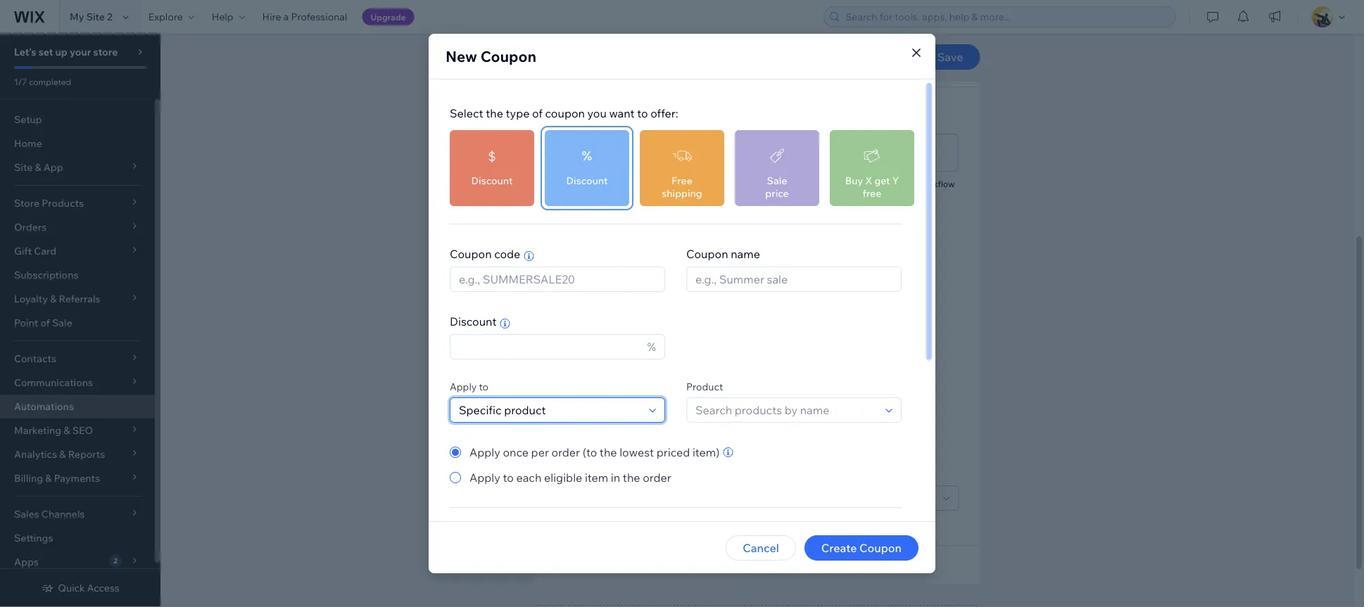 Task type: describe. For each thing, give the bounding box(es) containing it.
create a task
[[813, 179, 865, 189]]

store
[[93, 46, 118, 58]]

a for label
[[671, 266, 675, 277]]

send for send a coupon
[[645, 179, 666, 189]]

the left trigger.
[[771, 106, 788, 120]]

card
[[913, 193, 930, 203]]

an for send
[[587, 179, 597, 189]]

0 vertical spatial each
[[660, 397, 682, 409]]

a for badge
[[591, 266, 595, 277]]

0 vertical spatial %
[[582, 148, 592, 164]]

automations
[[14, 401, 74, 413]]

the left "type"
[[486, 106, 503, 120]]

apply to
[[450, 381, 489, 393]]

Search products by name field
[[691, 398, 881, 422]]

y
[[892, 175, 899, 187]]

delete action button
[[662, 559, 741, 572]]

up
[[55, 46, 67, 58]]

set
[[555, 331, 573, 345]]

action for duplicate action
[[618, 559, 648, 571]]

next, decide how you want to respond to the trigger.
[[555, 106, 829, 120]]

how
[[623, 106, 645, 120]]

apply for apply to each eligible item in the order
[[470, 471, 500, 485]]

option group containing apply once per order (to the lowest priced item)
[[450, 444, 735, 486]]

(to
[[583, 446, 597, 460]]

priced
[[657, 446, 690, 460]]

create
[[599, 469, 628, 481]]

google
[[758, 266, 787, 277]]

let's set up your store
[[14, 46, 118, 58]]

cancel
[[743, 541, 779, 555]]

to right respond
[[757, 106, 768, 120]]

sale price
[[766, 175, 789, 200]]

select the type of coupon you want to offer:
[[450, 106, 678, 120]]

be
[[810, 331, 824, 345]]

email for get an email
[[760, 179, 782, 189]]

Search for tools, apps, help & more... field
[[841, 7, 1171, 27]]

send for send a unique coupon each time?
[[555, 397, 579, 409]]

unique for single-
[[626, 415, 663, 429]]

delete action
[[679, 559, 741, 571]]

label
[[677, 266, 697, 277]]

send via webhook
[[803, 266, 876, 277]]

single-
[[665, 415, 700, 429]]

to left offer:
[[637, 106, 648, 120]]

save
[[938, 50, 963, 64]]

point
[[14, 317, 38, 329]]

a for coupon
[[668, 179, 672, 189]]

apply once per order (to the lowest priced item)
[[470, 446, 720, 460]]

type
[[506, 106, 530, 120]]

send for send an email
[[564, 179, 585, 189]]

your
[[70, 46, 91, 58]]

task
[[848, 179, 865, 189]]

create for create coupon
[[821, 541, 857, 555]]

subscriptions link
[[0, 263, 155, 287]]

help
[[212, 11, 233, 23]]

hire
[[262, 11, 281, 23]]

coupon name
[[686, 247, 760, 261]]

discount for $
[[471, 175, 513, 187]]

a for workflow
[[912, 179, 917, 189]]

home
[[14, 137, 42, 150]]

new coupon
[[446, 47, 537, 65]]

customize
[[660, 331, 714, 345]]

in
[[611, 471, 620, 485]]

sent
[[826, 331, 849, 345]]

close button
[[921, 52, 963, 65]]

coupon left the and at bottom
[[596, 331, 635, 345]]

assign a badge
[[562, 266, 623, 277]]

email left that
[[736, 331, 765, 345]]

time?
[[684, 397, 710, 409]]

a for professional
[[284, 11, 289, 23]]

per
[[531, 446, 549, 460]]

buy x get y free
[[845, 175, 899, 200]]

use
[[700, 415, 719, 429]]

1 vertical spatial category image
[[746, 230, 767, 251]]

icon image for email
[[582, 142, 603, 163]]

once
[[503, 446, 529, 460]]

duplicate action
[[572, 559, 648, 571]]

subscriptions
[[14, 269, 78, 281]]

next,
[[555, 106, 582, 120]]

0 vertical spatial category image
[[664, 142, 685, 163]]

respond
[[711, 106, 755, 120]]

0 vertical spatial of
[[532, 106, 543, 120]]

and
[[638, 331, 658, 345]]

yes, send unique single-use coupons
[[575, 415, 767, 429]]

coupon inside option group
[[711, 441, 751, 455]]

settings link
[[0, 527, 155, 551]]

save button
[[921, 44, 980, 70]]

coupon right "type"
[[545, 106, 585, 120]]

site
[[86, 11, 105, 23]]

upgrade button
[[362, 8, 414, 25]]

apply to each eligible item in the order
[[470, 471, 671, 485]]

0 vertical spatial 2
[[107, 11, 112, 23]]

email for send an email
[[599, 179, 620, 189]]

discount for %
[[566, 175, 608, 187]]

action for delete action
[[711, 559, 741, 571]]

to up choose one field
[[479, 381, 489, 393]]

1 vertical spatial 2
[[508, 49, 513, 62]]

workflow
[[918, 179, 955, 189]]

cancel button
[[726, 536, 796, 561]]

via
[[825, 266, 837, 277]]

coupon left get
[[674, 179, 704, 189]]

1/7 completed
[[14, 76, 71, 87]]

category image
[[746, 142, 767, 163]]

option group containing yes, send unique single-use coupons
[[555, 414, 959, 456]]

0 horizontal spatial want
[[609, 106, 635, 120]]

my site 2
[[70, 11, 112, 23]]

completed
[[29, 76, 71, 87]]

delete
[[679, 559, 709, 571]]

shipping
[[662, 187, 702, 200]]

get
[[732, 179, 747, 189]]

move
[[888, 179, 910, 189]]

a for task
[[842, 179, 846, 189]]



Task type: vqa. For each thing, say whether or not it's contained in the screenshot.
rightmost each
yes



Task type: locate. For each thing, give the bounding box(es) containing it.
1 vertical spatial of
[[40, 317, 50, 329]]

an
[[587, 179, 597, 189], [749, 179, 758, 189]]

product
[[686, 381, 723, 393]]

0 horizontal spatial 2
[[107, 11, 112, 23]]

1 horizontal spatial %
[[647, 340, 656, 354]]

1 vertical spatial send
[[632, 441, 658, 455]]

hire a professional
[[262, 11, 347, 23]]

select for select or create a coupon template
[[555, 469, 584, 481]]

of right "type"
[[532, 106, 543, 120]]

update google sheets
[[726, 266, 787, 291]]

0 vertical spatial unique
[[589, 397, 621, 409]]

no,
[[575, 441, 593, 455]]

None field
[[455, 335, 643, 359]]

decide
[[585, 106, 621, 120]]

buy
[[845, 175, 863, 187]]

1 horizontal spatial icon image
[[829, 142, 850, 163]]

want
[[670, 106, 695, 120], [609, 106, 635, 120]]

2 icon image from the left
[[829, 142, 850, 163]]

2 action from the left
[[711, 559, 741, 571]]

the down yes, send unique single-use coupons
[[661, 441, 678, 455]]

1 action from the left
[[618, 559, 648, 571]]

1 horizontal spatial each
[[660, 397, 682, 409]]

item
[[585, 471, 608, 485]]

setup
[[14, 113, 42, 126]]

create coupon
[[821, 541, 902, 555]]

coupons
[[721, 415, 767, 429]]

icon image up workflow
[[911, 142, 932, 163]]

eligible
[[544, 471, 582, 485]]

create for create a task
[[813, 179, 840, 189]]

2 vertical spatial apply
[[470, 471, 500, 485]]

sale inside sidebar element
[[52, 317, 72, 329]]

%
[[582, 148, 592, 164], [647, 340, 656, 354]]

yes,
[[575, 415, 596, 429]]

each up yes, send unique single-use coupons
[[660, 397, 682, 409]]

category image
[[664, 142, 685, 163], [746, 230, 767, 251]]

upgrade
[[371, 12, 406, 22]]

explore
[[148, 11, 183, 23]]

0 horizontal spatial action
[[618, 559, 648, 571]]

to right sent
[[852, 331, 863, 345]]

badge
[[597, 266, 623, 277]]

hire a professional link
[[254, 0, 356, 34]]

1 horizontal spatial category image
[[746, 230, 767, 251]]

1 horizontal spatial sale
[[767, 175, 787, 187]]

discount down $ at the left top of page
[[471, 175, 513, 187]]

option group
[[555, 414, 959, 456], [450, 444, 735, 486]]

1 horizontal spatial want
[[670, 106, 695, 120]]

action right delete
[[711, 559, 741, 571]]

each
[[660, 397, 682, 409], [516, 471, 542, 485]]

send a coupon
[[645, 179, 704, 189]]

set the coupon and customize the email that will be sent to contacts.
[[555, 331, 913, 345]]

0 horizontal spatial %
[[582, 148, 592, 164]]

1 vertical spatial apply
[[470, 446, 500, 460]]

item)
[[693, 446, 720, 460]]

1 vertical spatial each
[[516, 471, 542, 485]]

1 horizontal spatial you
[[648, 106, 667, 120]]

coupon inside 'button'
[[860, 541, 902, 555]]

the right customize
[[716, 331, 734, 345]]

help button
[[203, 0, 254, 34]]

to down once
[[503, 471, 514, 485]]

send an email
[[564, 179, 620, 189]]

action right duplicate
[[618, 559, 648, 571]]

a
[[284, 11, 289, 23], [668, 179, 672, 189], [842, 179, 846, 189], [912, 179, 917, 189], [591, 266, 595, 277], [671, 266, 675, 277], [582, 397, 587, 409], [630, 469, 635, 481]]

2 right site
[[107, 11, 112, 23]]

you right next,
[[588, 106, 607, 120]]

a right move
[[912, 179, 917, 189]]

of right point
[[40, 317, 50, 329]]

0 horizontal spatial order
[[552, 446, 580, 460]]

a right hire
[[284, 11, 289, 23]]

1 vertical spatial select
[[555, 469, 584, 481]]

send up "select or create a coupon template"
[[632, 441, 658, 455]]

0 vertical spatial order
[[552, 446, 580, 460]]

3 icon image from the left
[[911, 142, 932, 163]]

settings
[[14, 532, 53, 545]]

1 horizontal spatial order
[[643, 471, 671, 485]]

email
[[599, 179, 620, 189], [760, 179, 782, 189], [736, 331, 765, 345]]

action inside button
[[618, 559, 648, 571]]

a left task
[[842, 179, 846, 189]]

duplicate action button
[[555, 559, 648, 572]]

access
[[87, 582, 119, 595]]

unique for coupon
[[589, 397, 621, 409]]

a right in
[[630, 469, 635, 481]]

2 right new
[[508, 49, 513, 62]]

free shipping
[[662, 175, 702, 200]]

1 icon image from the left
[[582, 142, 603, 163]]

same
[[681, 441, 709, 455]]

free
[[863, 187, 882, 200]]

% left customize
[[647, 340, 656, 354]]

a for unique
[[582, 397, 587, 409]]

unique up yes,
[[589, 397, 621, 409]]

code
[[494, 247, 521, 261]]

select left or
[[555, 469, 584, 481]]

Select... field
[[560, 486, 939, 510]]

icon image for task
[[829, 142, 850, 163]]

1 vertical spatial order
[[643, 471, 671, 485]]

1 horizontal spatial unique
[[626, 415, 663, 429]]

x
[[866, 175, 872, 187]]

Choose one field
[[455, 398, 645, 422]]

want left offer:
[[609, 106, 635, 120]]

quick access
[[58, 582, 119, 595]]

category image up free
[[664, 142, 685, 163]]

coupon down no, always send the same coupon
[[637, 469, 672, 481]]

an for get
[[749, 179, 758, 189]]

unique inside option group
[[626, 415, 663, 429]]

sale inside sale price
[[767, 175, 787, 187]]

add
[[652, 266, 669, 277]]

the
[[771, 106, 788, 120], [486, 106, 503, 120], [576, 331, 593, 345], [716, 331, 734, 345], [661, 441, 678, 455], [600, 446, 617, 460], [623, 471, 640, 485]]

apply for apply to
[[450, 381, 477, 393]]

quick access button
[[41, 582, 119, 595]]

the right in
[[623, 471, 640, 485]]

send for send via webhook
[[803, 266, 824, 277]]

of inside "point of sale" link
[[40, 317, 50, 329]]

sidebar element
[[0, 34, 161, 608]]

0 horizontal spatial an
[[587, 179, 597, 189]]

free
[[672, 175, 693, 187]]

offer:
[[651, 106, 678, 120]]

1 vertical spatial %
[[647, 340, 656, 354]]

1 horizontal spatial 2
[[508, 49, 513, 62]]

send a unique coupon each time?
[[555, 397, 710, 409]]

0 horizontal spatial select
[[450, 106, 483, 120]]

you right how
[[648, 106, 667, 120]]

sale up price
[[767, 175, 787, 187]]

order down priced
[[643, 471, 671, 485]]

icon image
[[582, 142, 603, 163], [829, 142, 850, 163], [911, 142, 932, 163]]

0 horizontal spatial you
[[588, 106, 607, 120]]

automations link
[[0, 395, 155, 419]]

select
[[450, 106, 483, 120], [555, 469, 584, 481]]

0 vertical spatial sale
[[767, 175, 787, 187]]

0 horizontal spatial sale
[[52, 317, 72, 329]]

1 horizontal spatial an
[[749, 179, 758, 189]]

no, always send the same coupon
[[575, 441, 751, 455]]

quick
[[58, 582, 85, 595]]

icon image up send an email on the top left of page
[[582, 142, 603, 163]]

that
[[767, 331, 788, 345]]

1 horizontal spatial select
[[555, 469, 584, 481]]

0 horizontal spatial of
[[40, 317, 50, 329]]

select for select the type of coupon you want to offer:
[[450, 106, 483, 120]]

always
[[595, 441, 630, 455]]

a right 'add'
[[671, 266, 675, 277]]

action inside button
[[711, 559, 741, 571]]

update
[[726, 266, 756, 277]]

sale right point
[[52, 317, 72, 329]]

0 horizontal spatial icon image
[[582, 142, 603, 163]]

create inside create coupon 'button'
[[821, 541, 857, 555]]

want right how
[[670, 106, 695, 120]]

% up send an email on the top left of page
[[582, 148, 592, 164]]

each inside option group
[[516, 471, 542, 485]]

get an email
[[732, 179, 782, 189]]

1 vertical spatial create
[[821, 541, 857, 555]]

1 vertical spatial sale
[[52, 317, 72, 329]]

select left "type"
[[450, 106, 483, 120]]

2 an from the left
[[749, 179, 758, 189]]

to left respond
[[698, 106, 709, 120]]

sheets
[[743, 280, 771, 291]]

1 horizontal spatial send
[[632, 441, 658, 455]]

send up always at the bottom left of the page
[[598, 415, 624, 429]]

a left badge
[[591, 266, 595, 277]]

coupon code
[[450, 247, 521, 261]]

0 vertical spatial send
[[598, 415, 624, 429]]

0 vertical spatial create
[[813, 179, 840, 189]]

e.g., Summer sale field
[[691, 268, 897, 291]]

the right set
[[576, 331, 593, 345]]

discount up the apply to
[[450, 315, 497, 329]]

point of sale link
[[0, 311, 155, 335]]

or
[[587, 469, 596, 481]]

0 horizontal spatial category image
[[664, 142, 685, 163]]

e.g., SUMMERSALE20 field
[[455, 268, 660, 291]]

the right the (to
[[600, 446, 617, 460]]

apply for apply once per order (to the lowest priced item)
[[470, 446, 500, 460]]

1 horizontal spatial of
[[532, 106, 543, 120]]

order
[[552, 446, 580, 460], [643, 471, 671, 485]]

new
[[446, 47, 477, 65]]

icon image up the create a task
[[829, 142, 850, 163]]

to inside option group
[[503, 471, 514, 485]]

a inside move a workflow card
[[912, 179, 917, 189]]

action
[[618, 559, 648, 571], [711, 559, 741, 571]]

2 horizontal spatial icon image
[[911, 142, 932, 163]]

a left get
[[668, 179, 672, 189]]

coupon down coupons on the right of page
[[711, 441, 751, 455]]

0 horizontal spatial each
[[516, 471, 542, 485]]

unique down send a unique coupon each time?
[[626, 415, 663, 429]]

professional
[[291, 11, 347, 23]]

each down per
[[516, 471, 542, 485]]

discount down decide at the left top
[[566, 175, 608, 187]]

icon image for workflow
[[911, 142, 932, 163]]

trigger.
[[790, 106, 829, 120]]

get
[[875, 175, 890, 187]]

email left send a coupon
[[599, 179, 620, 189]]

category image up the update
[[746, 230, 767, 251]]

0 horizontal spatial unique
[[589, 397, 621, 409]]

1 an from the left
[[587, 179, 597, 189]]

email right get
[[760, 179, 782, 189]]

coupon up yes, send unique single-use coupons
[[623, 397, 658, 409]]

0 horizontal spatial send
[[598, 415, 624, 429]]

1 vertical spatial unique
[[626, 415, 663, 429]]

price
[[766, 187, 789, 200]]

0 vertical spatial select
[[450, 106, 483, 120]]

lowest
[[620, 446, 654, 460]]

order left the (to
[[552, 446, 580, 460]]

name
[[731, 247, 760, 261]]

discount
[[471, 175, 513, 187], [566, 175, 608, 187], [450, 315, 497, 329]]

a up yes,
[[582, 397, 587, 409]]

0 vertical spatial apply
[[450, 381, 477, 393]]

move a workflow card
[[888, 179, 955, 203]]

1 horizontal spatial action
[[711, 559, 741, 571]]

home link
[[0, 132, 155, 156]]



